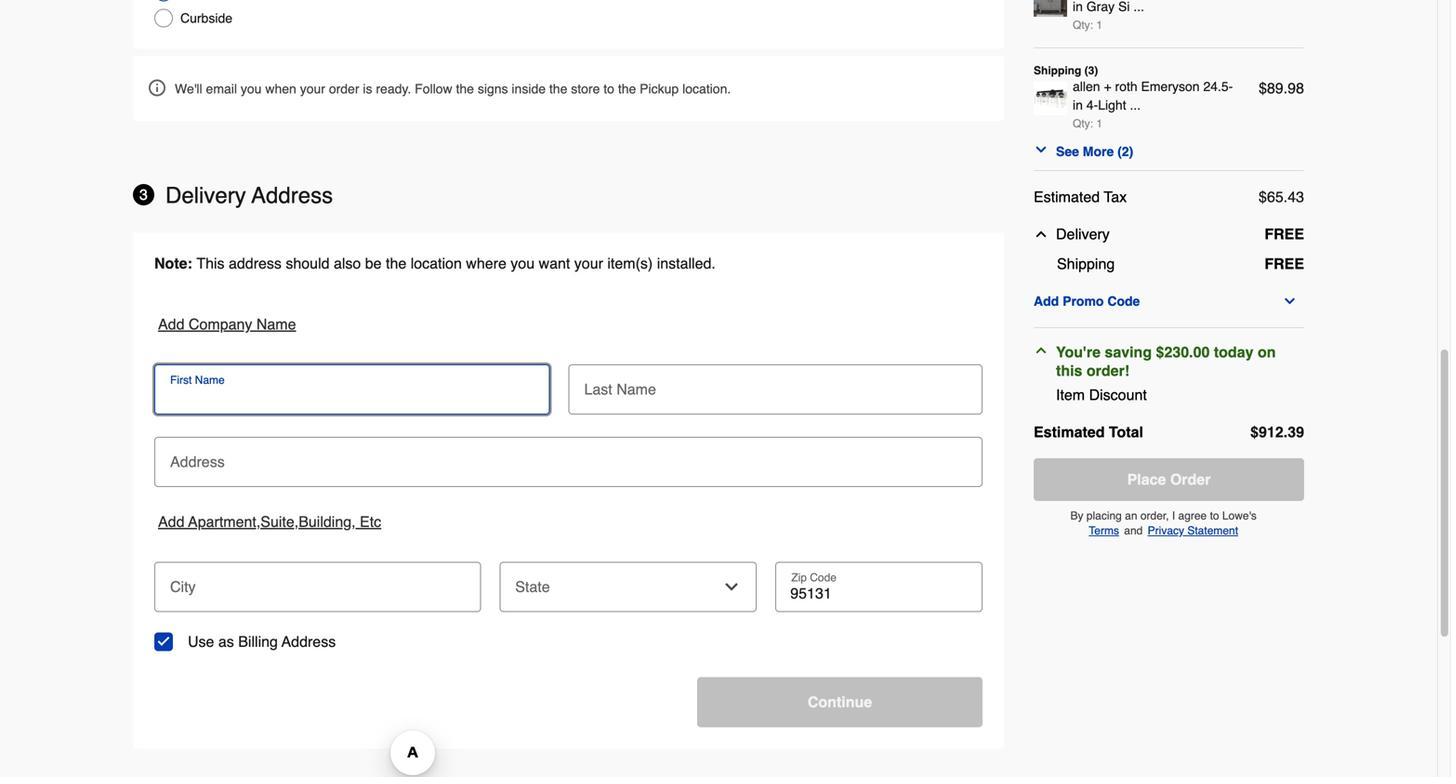 Task type: locate. For each thing, give the bounding box(es) containing it.
see more (2)
[[1056, 144, 1134, 159]]

to right store
[[604, 81, 615, 96]]

want
[[539, 255, 570, 272]]

chevron up image
[[1034, 227, 1049, 242]]

this
[[1056, 362, 1083, 379]]

2 . from the top
[[1284, 188, 1288, 206]]

address right billing
[[282, 633, 336, 651]]

1 vertical spatial 1
[[1097, 117, 1103, 130]]

address up should
[[252, 183, 333, 208]]

place order button
[[1034, 458, 1305, 501], [1034, 458, 1305, 501]]

2 vertical spatial $
[[1251, 424, 1259, 441]]

location.
[[683, 81, 731, 96]]

billing
[[238, 633, 278, 651]]

qty:
[[1073, 19, 1094, 32], [1073, 117, 1094, 130]]

0 horizontal spatial your
[[300, 81, 325, 96]]

1 qty: from the top
[[1073, 19, 1094, 32]]

agree
[[1179, 510, 1207, 523]]

1 up (3)
[[1097, 19, 1103, 32]]

1 vertical spatial qty:
[[1073, 117, 1094, 130]]

1 down 4-
[[1097, 117, 1103, 130]]

$ left 39
[[1251, 424, 1259, 441]]

1 vertical spatial shipping
[[1057, 255, 1115, 272]]

shipping
[[1034, 64, 1082, 77], [1057, 255, 1115, 272]]

1 vertical spatial to
[[1210, 510, 1220, 523]]

add for add apartment,suite,building, etc
[[158, 513, 185, 531]]

1 qty: 1 from the top
[[1073, 19, 1103, 32]]

note:
[[154, 255, 192, 272]]

0 vertical spatial delivery
[[166, 183, 246, 208]]

qty: 1 down 4-
[[1073, 117, 1103, 130]]

your left order
[[300, 81, 325, 96]]

delivery right "3"
[[166, 183, 246, 208]]

statement
[[1188, 525, 1239, 538]]

1 vertical spatial delivery
[[1056, 226, 1110, 243]]

0 vertical spatial shipping
[[1034, 64, 1082, 77]]

privacy statement link
[[1148, 525, 1239, 538]]

free
[[1265, 226, 1305, 243], [1265, 255, 1305, 272]]

...
[[1130, 98, 1141, 113]]

0 vertical spatial 1
[[1097, 19, 1103, 32]]

1 horizontal spatial you
[[511, 255, 535, 272]]

region containing note:
[[133, 233, 1004, 749]]

the left store
[[550, 81, 568, 96]]

0 vertical spatial add
[[1034, 294, 1059, 309]]

0 vertical spatial $
[[1259, 80, 1268, 97]]

1 1 from the top
[[1097, 19, 1103, 32]]

an
[[1125, 510, 1138, 523]]

3 . from the top
[[1284, 424, 1288, 441]]

2 qty: 1 from the top
[[1073, 117, 1103, 130]]

1 vertical spatial chevron down image
[[1283, 294, 1298, 309]]

1 vertical spatial .
[[1284, 188, 1288, 206]]

region
[[133, 233, 1004, 749]]

shipping for shipping (3)
[[1034, 64, 1082, 77]]

tax
[[1104, 188, 1127, 206]]

0 vertical spatial free
[[1265, 226, 1305, 243]]

1 vertical spatial you
[[511, 255, 535, 272]]

item
[[1056, 386, 1085, 404]]

0 vertical spatial chevron down image
[[1034, 142, 1049, 157]]

delivery down the estimated tax
[[1056, 226, 1110, 243]]

0 horizontal spatial delivery
[[166, 183, 246, 208]]

you
[[241, 81, 262, 96], [511, 255, 535, 272]]

place
[[1128, 471, 1167, 488]]

98
[[1288, 80, 1305, 97]]

0 vertical spatial estimated
[[1034, 188, 1100, 206]]

name
[[257, 316, 296, 333]]

$ left 43
[[1259, 188, 1267, 206]]

lowe's
[[1223, 510, 1257, 523]]

discount
[[1090, 386, 1147, 404]]

qty: up (3)
[[1073, 19, 1094, 32]]

your right want
[[575, 255, 603, 272]]

the right be
[[386, 255, 407, 272]]

installed.
[[657, 255, 716, 272]]

shipping up item image
[[1034, 64, 1082, 77]]

address
[[252, 183, 333, 208], [282, 633, 336, 651]]

shipping (3)
[[1034, 64, 1099, 77]]

you're saving  $230.00  today on this order!
[[1056, 344, 1276, 379]]

in
[[1073, 98, 1083, 113]]

0 vertical spatial qty:
[[1073, 19, 1094, 32]]

delivery address
[[166, 183, 333, 208]]

0 vertical spatial .
[[1284, 80, 1288, 97]]

0 horizontal spatial to
[[604, 81, 615, 96]]

1 horizontal spatial your
[[575, 255, 603, 272]]

estimated
[[1034, 188, 1100, 206], [1034, 424, 1105, 441]]

1 vertical spatial estimated
[[1034, 424, 1105, 441]]

$ for 912
[[1251, 424, 1259, 441]]

to up the "statement"
[[1210, 510, 1220, 523]]

None text field
[[162, 562, 474, 603]]

1
[[1097, 19, 1103, 32], [1097, 117, 1103, 130]]

signs
[[478, 81, 508, 96]]

3
[[140, 186, 148, 203]]

place order
[[1128, 471, 1211, 488]]

add apartment,suite,building, etc
[[158, 513, 381, 531]]

none text field inside region
[[162, 562, 474, 603]]

1 . from the top
[[1284, 80, 1288, 97]]

2 1 from the top
[[1097, 117, 1103, 130]]

privacy
[[1148, 525, 1185, 538]]

add promo code link
[[1034, 290, 1305, 312]]

1 estimated from the top
[[1034, 188, 1100, 206]]

shipping up add promo code
[[1057, 255, 1115, 272]]

email
[[206, 81, 237, 96]]

by
[[1071, 510, 1084, 523]]

the inside region
[[386, 255, 407, 272]]

1 free from the top
[[1265, 226, 1305, 243]]

delivery
[[166, 183, 246, 208], [1056, 226, 1110, 243]]

estimated total
[[1034, 424, 1144, 441]]

.
[[1284, 80, 1288, 97], [1284, 188, 1288, 206], [1284, 424, 1288, 441]]

see
[[1056, 144, 1080, 159]]

1 vertical spatial $
[[1259, 188, 1267, 206]]

1 vertical spatial add
[[158, 316, 185, 333]]

1 vertical spatial qty: 1
[[1073, 117, 1103, 130]]

estimated down item
[[1034, 424, 1105, 441]]

curbside
[[180, 11, 233, 26]]

to
[[604, 81, 615, 96], [1210, 510, 1220, 523]]

item image
[[1034, 0, 1068, 17]]

1 vertical spatial free
[[1265, 255, 1305, 272]]

2 qty: from the top
[[1073, 117, 1094, 130]]

$ left 98
[[1259, 80, 1268, 97]]

the
[[456, 81, 474, 96], [550, 81, 568, 96], [618, 81, 636, 96], [386, 255, 407, 272]]

1 horizontal spatial delivery
[[1056, 226, 1110, 243]]

code
[[1108, 294, 1140, 309]]

qty: for item icon
[[1073, 19, 1094, 32]]

qty: down in
[[1073, 117, 1094, 130]]

your inside region
[[575, 255, 603, 272]]

None text field
[[576, 365, 976, 405], [162, 437, 976, 478], [576, 365, 976, 405], [162, 437, 976, 478]]

estimated down see
[[1034, 188, 1100, 206]]

. for 89
[[1284, 80, 1288, 97]]

qty: 1 for item icon
[[1073, 19, 1103, 32]]

1 vertical spatial address
[[282, 633, 336, 651]]

delivery for delivery address
[[166, 183, 246, 208]]

as
[[218, 633, 234, 651]]

should
[[286, 255, 330, 272]]

qty: 1
[[1073, 19, 1103, 32], [1073, 117, 1103, 130]]

2 estimated from the top
[[1034, 424, 1105, 441]]

store
[[571, 81, 600, 96]]

use
[[188, 633, 214, 651]]

$230.00
[[1156, 344, 1210, 361]]

0 vertical spatial qty: 1
[[1073, 19, 1103, 32]]

inside
[[512, 81, 546, 96]]

None telephone field
[[783, 585, 976, 603]]

+
[[1104, 79, 1112, 94]]

0 horizontal spatial chevron down image
[[1034, 142, 1049, 157]]

where
[[466, 255, 507, 272]]

2 vertical spatial .
[[1284, 424, 1288, 441]]

total
[[1109, 424, 1144, 441]]

. for 65
[[1284, 188, 1288, 206]]

qty: 1 up (3)
[[1073, 19, 1103, 32]]

0 vertical spatial to
[[604, 81, 615, 96]]

2 vertical spatial add
[[158, 513, 185, 531]]

$ for 65
[[1259, 188, 1267, 206]]

and
[[1125, 525, 1143, 538]]

chevron down image inside add promo code link
[[1283, 294, 1298, 309]]

you right email
[[241, 81, 262, 96]]

ready.
[[376, 81, 411, 96]]

1 vertical spatial your
[[575, 255, 603, 272]]

chevron up image
[[1034, 343, 1049, 358]]

1 horizontal spatial to
[[1210, 510, 1220, 523]]

1 horizontal spatial chevron down image
[[1283, 294, 1298, 309]]

chevron down image
[[1034, 142, 1049, 157], [1283, 294, 1298, 309]]

add
[[1034, 294, 1059, 309], [158, 316, 185, 333], [158, 513, 185, 531]]

0 vertical spatial you
[[241, 81, 262, 96]]

you left want
[[511, 255, 535, 272]]



Task type: describe. For each thing, give the bounding box(es) containing it.
item image
[[1034, 82, 1068, 115]]

. for 912
[[1284, 424, 1288, 441]]

add company name
[[158, 316, 296, 333]]

order,
[[1141, 510, 1169, 523]]

allen + roth emeryson 24.5- in 4-light ...
[[1073, 79, 1233, 113]]

order
[[329, 81, 359, 96]]

roth
[[1116, 79, 1138, 94]]

$ 89 . 98
[[1259, 80, 1305, 97]]

placing
[[1087, 510, 1122, 523]]

0 vertical spatial address
[[252, 183, 333, 208]]

912
[[1259, 424, 1284, 441]]

this
[[197, 255, 225, 272]]

apartment,suite,building,
[[188, 513, 356, 531]]

you inside region
[[511, 255, 535, 272]]

when
[[265, 81, 296, 96]]

today
[[1214, 344, 1254, 361]]

item discount
[[1056, 386, 1147, 404]]

we'll
[[175, 81, 202, 96]]

i
[[1173, 510, 1176, 523]]

add for add promo code
[[1034, 294, 1059, 309]]

(3)
[[1085, 64, 1099, 77]]

qty: 1 for item image
[[1073, 117, 1103, 130]]

item(s)
[[608, 255, 653, 272]]

to inside by placing an order, i agree to lowe's terms and privacy statement
[[1210, 510, 1220, 523]]

1 for item icon
[[1097, 19, 1103, 32]]

43
[[1288, 188, 1305, 206]]

continue button
[[697, 678, 983, 728]]

add for add company name
[[158, 316, 185, 333]]

89
[[1268, 80, 1284, 97]]

estimated for estimated tax
[[1034, 188, 1100, 206]]

estimated tax
[[1034, 188, 1127, 206]]

$ 912 . 39
[[1251, 424, 1305, 441]]

pickup
[[640, 81, 679, 96]]

use as billing address
[[188, 633, 336, 651]]

company
[[189, 316, 252, 333]]

is
[[363, 81, 372, 96]]

be
[[365, 255, 382, 272]]

$ for 89
[[1259, 80, 1268, 97]]

note: this address should also be the location where you want your item(s) installed.
[[154, 255, 716, 272]]

2 free from the top
[[1265, 255, 1305, 272]]

65
[[1267, 188, 1284, 206]]

we'll email you when your order is ready. follow the signs inside the store to the pickup location.
[[175, 81, 731, 96]]

you're
[[1056, 344, 1101, 361]]

address inside region
[[282, 633, 336, 651]]

qty: for item image
[[1073, 117, 1094, 130]]

continue
[[808, 694, 872, 711]]

the left pickup
[[618, 81, 636, 96]]

delivery for delivery
[[1056, 226, 1110, 243]]

info image
[[149, 80, 166, 96]]

curbside region
[[133, 0, 1004, 49]]

none telephone field inside region
[[783, 585, 976, 603]]

24.5-
[[1204, 79, 1233, 94]]

by placing an order, i agree to lowe's terms and privacy statement
[[1071, 510, 1257, 538]]

the left "signs"
[[456, 81, 474, 96]]

order!
[[1087, 362, 1130, 379]]

follow
[[415, 81, 453, 96]]

saving
[[1105, 344, 1152, 361]]

emeryson
[[1142, 79, 1200, 94]]

allen
[[1073, 79, 1101, 94]]

estimated for estimated total
[[1034, 424, 1105, 441]]

0 vertical spatial your
[[300, 81, 325, 96]]

also
[[334, 255, 361, 272]]

terms link
[[1089, 525, 1120, 538]]

1 for item image
[[1097, 117, 1103, 130]]

address
[[229, 255, 282, 272]]

$ 65 . 43
[[1259, 188, 1305, 206]]

add promo code
[[1034, 294, 1140, 309]]

terms
[[1089, 525, 1120, 538]]

on
[[1258, 344, 1276, 361]]

you're saving  $230.00  today on this order! link
[[1034, 343, 1297, 380]]

shipping for shipping
[[1057, 255, 1115, 272]]

0 horizontal spatial you
[[241, 81, 262, 96]]

order
[[1171, 471, 1211, 488]]

location
[[411, 255, 462, 272]]

etc
[[360, 513, 381, 531]]

promo
[[1063, 294, 1104, 309]]

light
[[1099, 98, 1127, 113]]

4-
[[1087, 98, 1099, 113]]

(2)
[[1118, 144, 1134, 159]]

more
[[1083, 144, 1114, 159]]

39
[[1288, 424, 1305, 441]]



Task type: vqa. For each thing, say whether or not it's contained in the screenshot.
the "$ 89 . 98"
yes



